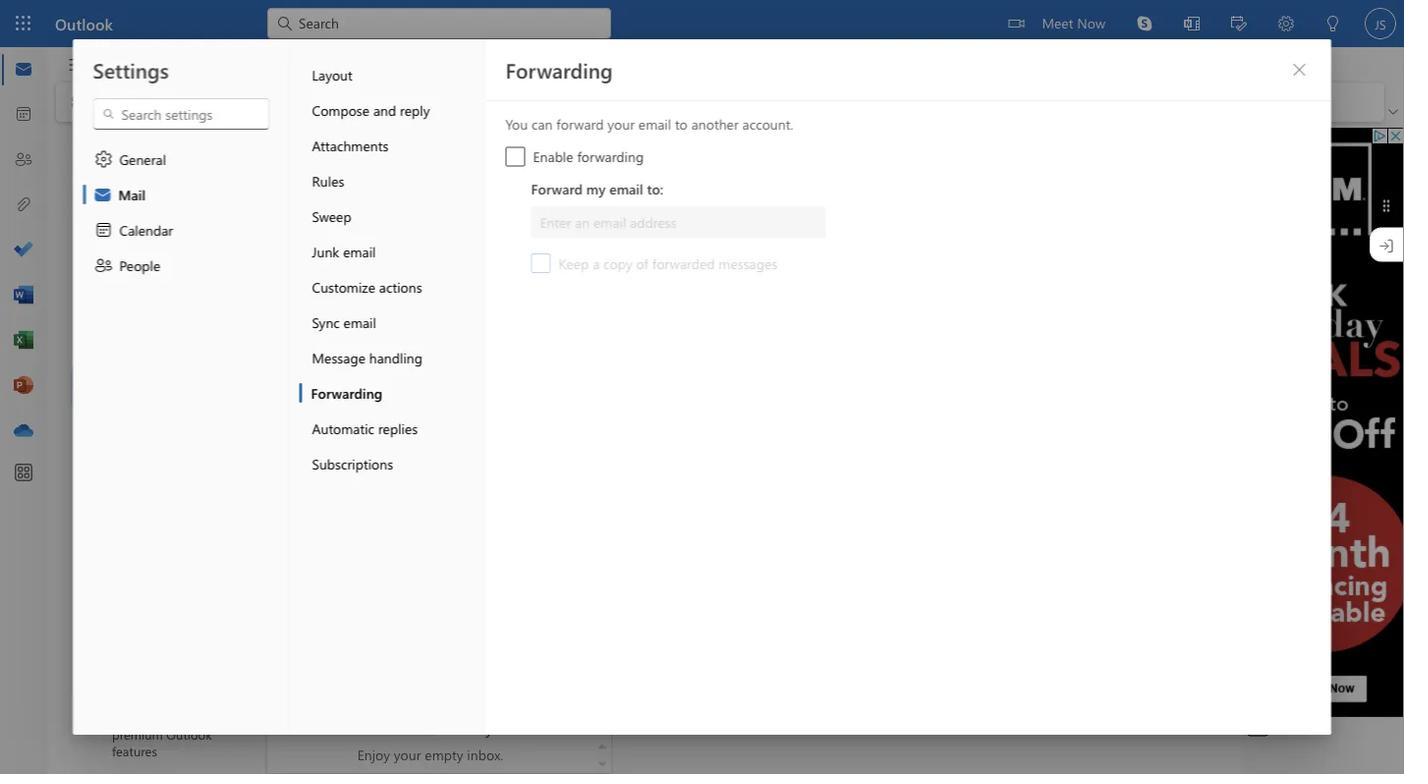 Task type: describe. For each thing, give the bounding box(es) containing it.
-
[[441, 204, 447, 222]]

metaldecking.com image
[[294, 188, 326, 219]]

Enter an email address text field
[[532, 207, 825, 237]]

 general
[[94, 149, 166, 169]]

subscriptions button
[[299, 446, 485, 482]]

csm metal deck - high quality products
[[334, 204, 588, 222]]

left-rail-appbar navigation
[[4, 47, 43, 454]]

import contacts
[[319, 437, 415, 455]]

set your advertising preferences image
[[1273, 721, 1288, 736]]

get
[[279, 276, 301, 294]]

5 tree item from the top
[[71, 525, 229, 564]]

done
[[389, 720, 421, 738]]

 for  view settings
[[70, 92, 89, 112]]

features
[[112, 743, 157, 760]]

 tree item
[[71, 210, 229, 250]]

 tree item
[[71, 250, 229, 289]]

choose your look
[[319, 358, 425, 376]]

8 tree item from the top
[[71, 643, 229, 682]]

the
[[446, 720, 466, 738]]

calendar
[[119, 221, 173, 239]]

drafts
[[144, 260, 180, 278]]

more apps image
[[14, 464, 33, 484]]

3 tree item from the top
[[71, 446, 229, 486]]

started
[[305, 276, 349, 294]]

forwarded
[[653, 254, 715, 272]]

7 tree item from the top
[[71, 604, 229, 643]]

powerpoint image
[[14, 377, 33, 396]]

 button
[[1284, 54, 1316, 86]]

another
[[692, 115, 739, 133]]

6 tree item from the top
[[71, 564, 229, 604]]

compose and reply button
[[299, 92, 485, 128]]

junk email
[[312, 242, 376, 261]]

to:
[[647, 179, 664, 198]]

you
[[506, 115, 528, 133]]

sweep button
[[299, 199, 485, 234]]

confirm time zone
[[319, 397, 431, 415]]

attachments
[[312, 136, 389, 154]]

layout
[[312, 65, 353, 84]]

1 tree item from the top
[[71, 289, 229, 328]]

word image
[[14, 286, 33, 306]]

of inside message list section
[[330, 319, 342, 337]]


[[287, 476, 307, 496]]

 button
[[58, 48, 97, 82]]

to
[[675, 115, 688, 133]]


[[90, 142, 106, 158]]

inbox heading
[[311, 131, 411, 174]]

customize actions button
[[299, 269, 485, 305]]

premium outlook features
[[112, 726, 212, 760]]

time
[[371, 397, 398, 415]]


[[385, 143, 405, 162]]

enable forwarding
[[533, 147, 644, 166]]

keep
[[559, 254, 589, 272]]

onedrive image
[[14, 422, 33, 441]]

csm
[[334, 204, 363, 222]]

messages
[[719, 254, 778, 272]]

now
[[1078, 13, 1106, 31]]

your inside the forwarding element
[[608, 115, 635, 133]]

inbox 
[[336, 141, 405, 162]]

email inside button
[[344, 313, 376, 331]]


[[287, 319, 307, 338]]

look
[[399, 358, 425, 376]]

document containing settings
[[0, 0, 1405, 775]]


[[116, 220, 136, 240]]

dialog containing settings
[[0, 0, 1405, 775]]


[[102, 107, 116, 121]]

keep a copy of forwarded messages
[[559, 254, 778, 272]]

confirm
[[319, 397, 367, 415]]

 sent items
[[116, 220, 207, 240]]

inbox.
[[467, 746, 504, 764]]

forwarding inside tab panel
[[506, 56, 613, 84]]

send
[[319, 476, 349, 494]]

forward
[[531, 179, 583, 198]]

 inbox
[[116, 181, 177, 201]]

deck
[[406, 204, 437, 222]]

can
[[532, 115, 553, 133]]

settings tab list
[[73, 39, 290, 735]]

all done for the day enjoy your empty inbox.
[[357, 720, 504, 764]]

0 of 6 complete
[[319, 319, 413, 337]]

application containing settings
[[0, 0, 1405, 775]]

subscriptions
[[312, 455, 393, 473]]

import
[[319, 437, 360, 455]]

sweep
[[312, 207, 352, 225]]

sent
[[144, 221, 171, 239]]

actions
[[379, 278, 422, 296]]

quality
[[484, 204, 529, 222]]

home tab list
[[97, 47, 283, 78]]

inbox inside inbox 
[[336, 141, 377, 162]]

forwarding inside button
[[311, 384, 383, 402]]

settings
[[93, 56, 169, 84]]

1 vertical spatial your
[[368, 358, 395, 376]]

 button
[[564, 142, 596, 169]]

message
[[363, 476, 417, 494]]

forward
[[557, 115, 604, 133]]

people image
[[14, 150, 33, 170]]

compose and reply
[[312, 101, 430, 119]]



Task type: locate. For each thing, give the bounding box(es) containing it.

[[1009, 16, 1025, 31]]

to do image
[[14, 241, 33, 261]]

0 vertical spatial a
[[593, 254, 600, 272]]

layout group
[[317, 83, 510, 118]]

message
[[312, 349, 366, 367]]

my
[[587, 179, 606, 198]]


[[94, 220, 114, 240]]

email inside "button"
[[343, 242, 376, 261]]

calendar image
[[14, 105, 33, 125]]

home
[[113, 53, 149, 71]]

automatic
[[312, 419, 375, 438]]

a down subscriptions
[[353, 476, 360, 494]]

mail image
[[14, 60, 33, 80]]


[[93, 185, 113, 204]]

rules button
[[299, 163, 485, 199]]


[[116, 181, 136, 201]]

inbox
[[336, 141, 377, 162], [144, 182, 177, 200]]

message list section
[[267, 126, 612, 775]]

favorites tree item
[[71, 132, 229, 171]]

1 vertical spatial outlook
[[166, 726, 212, 743]]

0 horizontal spatial outlook
[[55, 13, 113, 34]]

1 vertical spatial a
[[353, 476, 360, 494]]

0 vertical spatial forwarding
[[506, 56, 613, 84]]

outlook banner
[[0, 0, 1405, 47]]

forwarding up can on the left of the page
[[506, 56, 613, 84]]

contacts
[[364, 437, 415, 455]]

inbox left  button
[[336, 141, 377, 162]]

 tree item
[[71, 171, 229, 210]]


[[67, 55, 88, 75]]

products
[[533, 204, 588, 222]]

excel image
[[14, 331, 33, 351]]

and
[[374, 101, 396, 119]]

0 horizontal spatial of
[[330, 319, 342, 337]]

0 vertical spatial outlook
[[55, 13, 113, 34]]

a inside tab panel
[[593, 254, 600, 272]]

Search settings search field
[[116, 104, 249, 124]]


[[94, 256, 114, 275]]


[[287, 515, 307, 535]]

favorites
[[118, 139, 181, 160]]

rules
[[312, 172, 345, 190]]

sync
[[312, 313, 340, 331]]

1 horizontal spatial of
[[637, 254, 649, 272]]

dialog
[[0, 0, 1405, 775]]

a left copy
[[593, 254, 600, 272]]

you can forward your email to another account.
[[506, 115, 794, 133]]

favorites tree
[[71, 124, 229, 328]]

layout button
[[299, 57, 485, 92]]

1 vertical spatial inbox
[[144, 182, 177, 200]]

mail
[[118, 185, 146, 204]]

a inside section
[[353, 476, 360, 494]]

outlook link
[[55, 0, 113, 47]]


[[1292, 62, 1308, 78]]

 for  general
[[94, 149, 114, 169]]

0 horizontal spatial a
[[353, 476, 360, 494]]

 left view
[[70, 92, 89, 112]]

1 horizontal spatial forwarding
[[506, 56, 613, 84]]

 view settings
[[70, 92, 174, 112]]

tree
[[71, 368, 229, 722]]

a for send
[[353, 476, 360, 494]]

choose
[[319, 358, 364, 376]]

meet
[[1043, 13, 1074, 31]]

of right 0
[[330, 319, 342, 337]]

of right copy
[[637, 254, 649, 272]]

4 tree item from the top
[[71, 486, 229, 525]]

forwarding heading
[[506, 56, 613, 84]]

compose
[[312, 101, 370, 119]]


[[287, 358, 307, 378]]

email
[[639, 115, 672, 133], [610, 179, 644, 198], [343, 242, 376, 261], [344, 313, 376, 331]]

1 horizontal spatial outlook
[[166, 726, 212, 743]]

forward my email to:
[[531, 179, 664, 198]]

m
[[304, 194, 317, 212]]

outlook up  button
[[55, 13, 113, 34]]

tree item
[[71, 289, 229, 328], [71, 328, 229, 368], [71, 446, 229, 486], [71, 486, 229, 525], [71, 525, 229, 564], [71, 564, 229, 604], [71, 604, 229, 643], [71, 643, 229, 682]]

day
[[470, 720, 493, 738]]

your
[[608, 115, 635, 133], [368, 358, 395, 376], [394, 746, 421, 764]]

outlook
[[55, 13, 113, 34], [166, 726, 212, 743]]

get started
[[279, 276, 349, 294]]

sync email button
[[299, 305, 485, 340]]

outlook inside "premium outlook features"
[[166, 726, 212, 743]]

1 horizontal spatial inbox
[[336, 141, 377, 162]]

copy
[[604, 254, 633, 272]]


[[116, 260, 136, 279]]

forwarding tab panel
[[486, 39, 1332, 735]]

inbox right 
[[144, 182, 177, 200]]

customize actions
[[312, 278, 422, 296]]

forwarding down choose
[[311, 384, 383, 402]]

1 horizontal spatial a
[[593, 254, 600, 272]]


[[287, 554, 307, 574]]

account.
[[743, 115, 794, 133]]

replies
[[378, 419, 418, 438]]

forwarding button
[[299, 376, 485, 411]]

1 horizontal spatial 
[[94, 149, 114, 169]]

of inside the forwarding element
[[637, 254, 649, 272]]

0 vertical spatial inbox
[[336, 141, 377, 162]]

1 vertical spatial 
[[94, 149, 114, 169]]

view
[[93, 93, 122, 111]]

0 horizontal spatial inbox
[[144, 182, 177, 200]]

6
[[346, 319, 353, 337]]

outlook inside banner
[[55, 13, 113, 34]]

 up 
[[94, 149, 114, 169]]

0 vertical spatial 
[[70, 92, 89, 112]]

application
[[0, 0, 1405, 775]]

metaldecking.com
[[334, 184, 449, 203]]


[[287, 437, 307, 456]]

inbox inside  inbox
[[144, 182, 177, 200]]

message handling
[[312, 349, 423, 367]]

1 vertical spatial forwarding
[[311, 384, 383, 402]]

outlook right premium
[[166, 726, 212, 743]]

 inside settings "tab list"
[[94, 149, 114, 169]]


[[70, 92, 89, 112], [94, 149, 114, 169]]

enable
[[533, 147, 574, 166]]

forwarding
[[578, 147, 644, 166]]

2 tree item from the top
[[71, 328, 229, 368]]

 button
[[81, 132, 114, 168]]

0
[[319, 319, 326, 337]]

general
[[119, 150, 166, 168]]

automatic replies button
[[299, 411, 485, 446]]

forwarding element
[[506, 115, 1312, 281]]

2 vertical spatial your
[[394, 746, 421, 764]]

0 vertical spatial your
[[608, 115, 635, 133]]

settings heading
[[93, 56, 169, 84]]

empty
[[425, 746, 464, 764]]

automatic replies
[[312, 419, 418, 438]]

1 vertical spatial of
[[330, 319, 342, 337]]

document
[[0, 0, 1405, 775]]


[[287, 397, 307, 417]]

0 vertical spatial of
[[637, 254, 649, 272]]

home button
[[98, 47, 164, 78]]

meet now
[[1043, 13, 1106, 31]]

your inside all done for the day enjoy your empty inbox.
[[394, 746, 421, 764]]

junk email button
[[299, 234, 485, 269]]

attachments button
[[299, 128, 485, 163]]

complete
[[357, 319, 413, 337]]

enjoy
[[357, 746, 390, 764]]

zone
[[402, 397, 431, 415]]

files image
[[14, 196, 33, 215]]

a for keep
[[593, 254, 600, 272]]

0 horizontal spatial 
[[70, 92, 89, 112]]

settings
[[126, 93, 174, 111]]

0 horizontal spatial forwarding
[[311, 384, 383, 402]]



Task type: vqa. For each thing, say whether or not it's contained in the screenshot.
 button
yes



